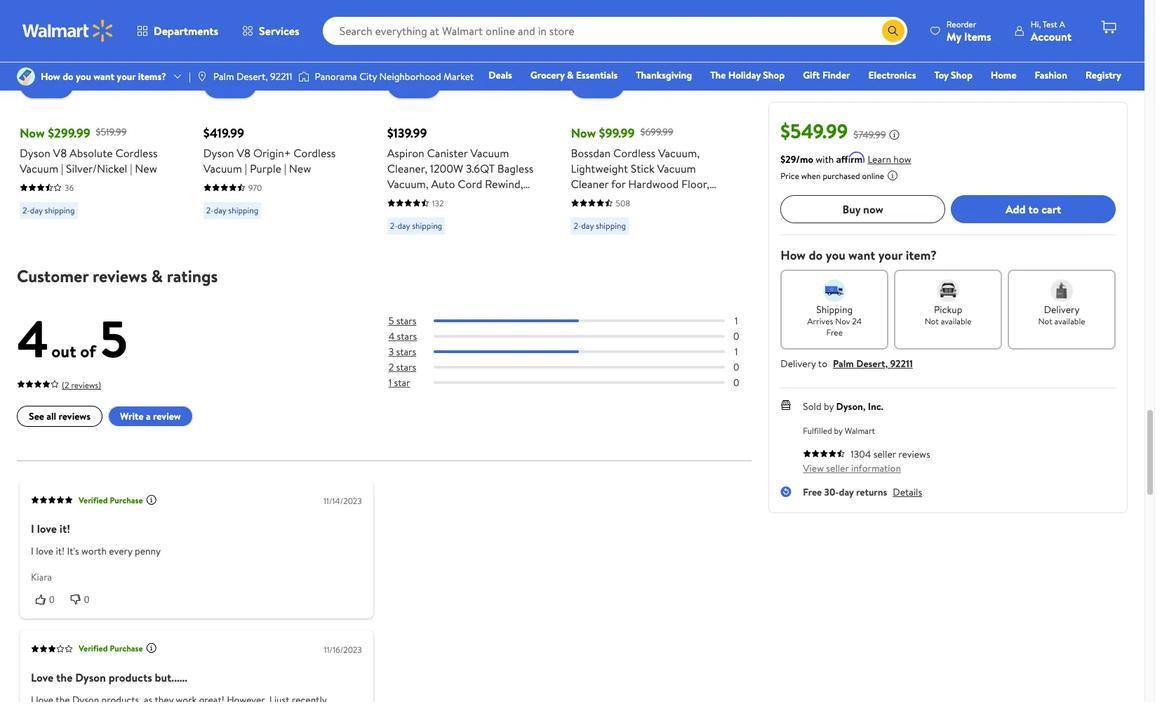 Task type: describe. For each thing, give the bounding box(es) containing it.
2-day shipping down quiet,
[[574, 219, 626, 231]]

reorder my items
[[947, 18, 992, 44]]

city
[[360, 69, 377, 84]]

1 star
[[389, 376, 410, 390]]

not for delivery
[[1039, 315, 1053, 327]]

add for add to cart icon associated with dyson v8 origin+ cordless vacuum | purple | new image
[[226, 76, 246, 91]]

$549.99
[[781, 117, 848, 145]]

cleaner
[[571, 176, 609, 191]]

registry
[[1086, 68, 1122, 82]]

love the dyson products but......
[[31, 669, 188, 685]]

reviews for 1304 seller reviews
[[899, 447, 931, 461]]

sold by dyson, inc.
[[804, 400, 884, 414]]

seller for 1304
[[874, 447, 897, 461]]

0 vertical spatial 92211
[[270, 69, 293, 84]]

add to cart image for dyson v8 origin+ cordless vacuum | purple | new image
[[209, 75, 226, 92]]

gift finder link
[[797, 67, 857, 83]]

write a review
[[120, 409, 181, 423]]

1 shop from the left
[[764, 68, 785, 82]]

now $99.99 $699.99 bossdan cordless vacuum, lightweight  stick vacuum cleaner for hardwood floor, quiet, blue, new
[[571, 124, 710, 207]]

now for now $299.99
[[20, 124, 45, 141]]

product group containing $419.99
[[204, 0, 368, 240]]

add inside "button"
[[1006, 201, 1026, 217]]

4.4348 stars out of 5, based on 1304 seller reviews element
[[804, 449, 846, 458]]

3.6qt
[[466, 160, 495, 176]]

do for how do you want your items?
[[63, 69, 74, 84]]

purple
[[250, 160, 281, 176]]

grocery
[[531, 68, 565, 82]]

| right "items?"
[[189, 69, 191, 84]]

customer reviews & ratings
[[17, 264, 218, 288]]

1 for 5 stars
[[735, 314, 738, 328]]

review
[[153, 409, 181, 423]]

vacuum, inside "$139.99 aspiron canister vacuum cleaner, 1200w 3.6qt bagless vacuum, auto cord rewind, hepa filter, new"
[[387, 176, 429, 191]]

electronics link
[[863, 67, 923, 83]]

shipping down 970
[[228, 204, 259, 216]]

want for item?
[[849, 246, 876, 264]]

hardwood
[[629, 176, 679, 191]]

Search search field
[[323, 17, 908, 45]]

verified for it!
[[79, 494, 108, 506]]

details
[[893, 485, 923, 499]]

you for how do you want your items?
[[76, 69, 91, 84]]

reviews for see all reviews
[[59, 409, 91, 423]]

penny
[[135, 544, 161, 558]]

how for how do you want your items?
[[41, 69, 60, 84]]

sold
[[804, 400, 822, 414]]

$139.99 aspiron canister vacuum cleaner, 1200w 3.6qt bagless vacuum, auto cord rewind, hepa filter, new
[[387, 124, 534, 207]]

1 vertical spatial desert,
[[857, 357, 888, 371]]

cordless inside the now $299.99 $519.99 dyson v8 absolute cordless vacuum | silver/nickel | new
[[115, 145, 158, 160]]

i love it!
[[31, 521, 70, 536]]

auto
[[432, 176, 455, 191]]

toy shop link
[[929, 67, 979, 83]]

4 for 4 stars
[[389, 329, 395, 343]]

available for delivery
[[1055, 315, 1086, 327]]

products
[[109, 669, 152, 685]]

progress bar for 4 stars
[[434, 335, 726, 338]]

add to cart
[[1006, 201, 1062, 217]]

want for items?
[[94, 69, 114, 84]]

132
[[432, 197, 444, 209]]

one
[[1014, 88, 1036, 102]]

1 for 3 stars
[[735, 345, 738, 359]]

quiet,
[[571, 191, 602, 207]]

market
[[444, 69, 474, 84]]

the
[[56, 669, 73, 685]]

now for now $99.99
[[571, 124, 596, 141]]

not for pickup
[[925, 315, 939, 327]]

1 vertical spatial palm
[[833, 357, 854, 371]]

$29/mo with
[[781, 152, 834, 166]]

stars for 5 stars
[[396, 314, 417, 328]]

dyson,
[[837, 400, 866, 414]]

(2
[[62, 379, 69, 391]]

it! for i love it!
[[60, 521, 70, 536]]

2 stars
[[389, 360, 417, 374]]

registry one debit
[[1014, 68, 1122, 102]]

36
[[65, 182, 74, 193]]

1304
[[851, 447, 872, 461]]

shipping down 36
[[45, 204, 75, 216]]

2
[[389, 360, 394, 374]]

fashion
[[1035, 68, 1068, 82]]

learn how
[[868, 152, 912, 166]]

2-day shipping down 970
[[206, 204, 259, 216]]

learn more about strikethrough prices image
[[889, 129, 901, 140]]

0 for 4 stars
[[734, 329, 740, 343]]

add for add to cart icon associated with the aspiron canister vacuum cleaner, 1200w 3.6qt bagless vacuum, auto cord rewind, hepa filter, new image
[[410, 76, 430, 91]]

walmart
[[845, 425, 876, 437]]

0 horizontal spatial free
[[804, 485, 822, 499]]

stars for 4 stars
[[397, 329, 417, 343]]

price
[[781, 170, 800, 182]]

intent image for delivery image
[[1051, 279, 1074, 302]]

11/16/2023
[[324, 643, 362, 655]]

walmart image
[[22, 20, 114, 42]]

to for add
[[1029, 201, 1040, 217]]

buy
[[843, 201, 861, 217]]

2-day shipping down 36
[[22, 204, 75, 216]]

v8 inside the now $299.99 $519.99 dyson v8 absolute cordless vacuum | silver/nickel | new
[[53, 145, 67, 160]]

returns
[[857, 485, 888, 499]]

aspiron canister vacuum cleaner, 1200w 3.6qt bagless vacuum, auto cord rewind, hepa filter, new image
[[387, 0, 518, 87]]

bagless
[[498, 160, 534, 176]]

canister
[[427, 145, 468, 160]]

shipping down 508
[[596, 219, 626, 231]]

add button for dyson v8 origin+ cordless vacuum | purple | new image
[[204, 70, 257, 98]]

see
[[29, 409, 44, 423]]

2 vertical spatial 1
[[389, 376, 392, 390]]

verified for dyson
[[79, 642, 108, 654]]

view seller information
[[804, 461, 902, 475]]

vacuum inside the now $299.99 $519.99 dyson v8 absolute cordless vacuum | silver/nickel | new
[[20, 160, 58, 176]]

purchase for it!
[[110, 494, 143, 506]]

delivery not available
[[1039, 303, 1086, 327]]

bossdan cordless vacuum, lightweight  stick vacuum cleaner for hardwood floor, quiet, blue, new image
[[571, 0, 702, 87]]

i love it! it's worth every penny
[[31, 544, 161, 558]]

how
[[894, 152, 912, 166]]

free inside shipping arrives nov 24 free
[[827, 327, 843, 338]]

progress bar for 5 stars
[[434, 319, 726, 322]]

hi,
[[1031, 18, 1042, 30]]

arrives
[[808, 315, 834, 327]]

hepa
[[387, 191, 416, 207]]

| left absolute
[[61, 160, 63, 176]]

(2 reviews) link
[[17, 376, 101, 391]]

$29/mo
[[781, 152, 814, 166]]

rewind,
[[485, 176, 524, 191]]

write a review link
[[108, 406, 193, 427]]

intent image for pickup image
[[938, 279, 960, 302]]

0 horizontal spatial &
[[151, 264, 163, 288]]

to for delivery
[[819, 357, 828, 371]]

$519.99
[[96, 125, 127, 139]]

$99.99
[[599, 124, 635, 141]]

1 0 button from the left
[[31, 593, 66, 607]]

stars for 3 stars
[[396, 345, 417, 359]]

details button
[[893, 485, 923, 499]]

verified purchase information image for i love it!
[[146, 494, 157, 505]]

item?
[[906, 246, 937, 264]]

delivery to palm desert, 92211
[[781, 357, 913, 371]]

v8 inside $419.99 dyson v8 origin+ cordless vacuum | purple | new
[[237, 145, 251, 160]]

my
[[947, 28, 962, 44]]

by for sold
[[824, 400, 834, 414]]

cleaner,
[[387, 160, 428, 176]]

panorama city neighborhood market
[[315, 69, 474, 84]]

progress bar for 1 star
[[434, 381, 726, 384]]

of
[[80, 339, 96, 363]]

add for 'bossdan cordless vacuum, lightweight  stick vacuum cleaner for hardwood floor, quiet, blue, new' image add to cart icon
[[594, 76, 614, 91]]

available for pickup
[[941, 315, 972, 327]]

walmart+
[[1080, 88, 1122, 102]]

now $299.99 $519.99 dyson v8 absolute cordless vacuum | silver/nickel | new
[[20, 124, 158, 176]]

0 horizontal spatial desert,
[[237, 69, 268, 84]]

items?
[[138, 69, 166, 84]]

0 vertical spatial reviews
[[93, 264, 147, 288]]

the holiday shop link
[[704, 67, 791, 83]]

when
[[802, 170, 821, 182]]

progress bar for 2 stars
[[434, 366, 726, 369]]

cart
[[1042, 201, 1062, 217]]

toy
[[935, 68, 949, 82]]

items
[[965, 28, 992, 44]]

new inside $419.99 dyson v8 origin+ cordless vacuum | purple | new
[[289, 160, 311, 176]]

love
[[31, 669, 54, 685]]

| right purple
[[284, 160, 286, 176]]

vacuum inside $419.99 dyson v8 origin+ cordless vacuum | purple | new
[[204, 160, 242, 176]]



Task type: vqa. For each thing, say whether or not it's contained in the screenshot.
Product group containing Now $99.99
yes



Task type: locate. For each thing, give the bounding box(es) containing it.
new right 132 on the top left of the page
[[449, 191, 472, 207]]

1 horizontal spatial dyson
[[75, 669, 106, 685]]

love for i love it!
[[37, 521, 57, 536]]

2 horizontal spatial cordless
[[614, 145, 656, 160]]

add button up $299.99 at the top left of page
[[20, 70, 73, 98]]

1 horizontal spatial 92211
[[891, 357, 913, 371]]

stars right 2 at bottom left
[[396, 360, 417, 374]]

want
[[94, 69, 114, 84], [849, 246, 876, 264]]

add button up $419.99
[[204, 70, 257, 98]]

bossdan
[[571, 145, 611, 160]]

1 i from the top
[[31, 521, 34, 536]]

see all reviews
[[29, 409, 91, 423]]

4 for 4 out of 5
[[17, 303, 49, 373]]

purchase
[[110, 494, 143, 506], [110, 642, 143, 654]]

2 add button from the left
[[204, 70, 257, 98]]

vacuum inside now $99.99 $699.99 bossdan cordless vacuum, lightweight  stick vacuum cleaner for hardwood floor, quiet, blue, new
[[658, 160, 696, 176]]

dyson inside the now $299.99 $519.99 dyson v8 absolute cordless vacuum | silver/nickel | new
[[20, 145, 50, 160]]

add to cart image right 'city'
[[393, 75, 410, 92]]

30-
[[825, 485, 840, 499]]

cart contains 0 items total amount $0.00 image
[[1101, 19, 1118, 36]]

0 horizontal spatial seller
[[827, 461, 849, 475]]

now
[[20, 124, 45, 141], [571, 124, 596, 141]]

1 horizontal spatial shop
[[952, 68, 973, 82]]

your for items?
[[117, 69, 136, 84]]

0 vertical spatial verified purchase
[[79, 494, 143, 506]]

0 vertical spatial want
[[94, 69, 114, 84]]

you down walmart image
[[76, 69, 91, 84]]

absolute
[[70, 145, 113, 160]]

1 vertical spatial verified purchase
[[79, 642, 143, 654]]

do for how do you want your item?
[[809, 246, 823, 264]]

0 horizontal spatial available
[[941, 315, 972, 327]]

1 available from the left
[[941, 315, 972, 327]]

v8 down $419.99
[[237, 145, 251, 160]]

learn
[[868, 152, 892, 166]]

1 verified purchase information image from the top
[[146, 494, 157, 505]]

progress bar for 3 stars
[[434, 350, 726, 353]]

1 vertical spatial vacuum,
[[387, 176, 429, 191]]

origin+
[[253, 145, 291, 160]]

want down buy now button
[[849, 246, 876, 264]]

purchase for dyson
[[110, 642, 143, 654]]

vacuum, inside now $99.99 $699.99 bossdan cordless vacuum, lightweight  stick vacuum cleaner for hardwood floor, quiet, blue, new
[[659, 145, 700, 160]]

dyson v8 origin+ cordless vacuum | purple | new image
[[204, 0, 334, 87]]

4 up the 3
[[389, 329, 395, 343]]

2 progress bar from the top
[[434, 335, 726, 338]]

not inside the delivery not available
[[1039, 315, 1053, 327]]

shipping
[[817, 303, 853, 317]]

add to cart button
[[952, 195, 1116, 223]]

1304 seller reviews
[[851, 447, 931, 461]]

toy shop
[[935, 68, 973, 82]]

1 horizontal spatial do
[[809, 246, 823, 264]]

0 vertical spatial it!
[[60, 521, 70, 536]]

0 horizontal spatial you
[[76, 69, 91, 84]]

2 i from the top
[[31, 544, 34, 558]]

add to cart image for the aspiron canister vacuum cleaner, 1200w 3.6qt bagless vacuum, auto cord rewind, hepa filter, new image
[[393, 75, 410, 92]]

0 vertical spatial i
[[31, 521, 34, 536]]

1 horizontal spatial  image
[[197, 71, 208, 82]]

available down intent image for pickup
[[941, 315, 972, 327]]

seller right 1304
[[874, 447, 897, 461]]

reviews up details button
[[899, 447, 931, 461]]

1 horizontal spatial want
[[849, 246, 876, 264]]

1 vertical spatial free
[[804, 485, 822, 499]]

to left cart at the right top of the page
[[1029, 201, 1040, 217]]

filter,
[[419, 191, 447, 207]]

0 vertical spatial do
[[63, 69, 74, 84]]

cordless for $419.99
[[294, 145, 336, 160]]

0 button down kiara
[[31, 593, 66, 607]]

palm
[[213, 69, 234, 84], [833, 357, 854, 371]]

add to cart image right grocery
[[577, 75, 594, 92]]

love up kiara
[[37, 521, 57, 536]]

add button for the aspiron canister vacuum cleaner, 1200w 3.6qt bagless vacuum, auto cord rewind, hepa filter, new image
[[387, 70, 441, 98]]

0 vertical spatial your
[[117, 69, 136, 84]]

1 progress bar from the top
[[434, 319, 726, 322]]

1 cordless from the left
[[115, 145, 158, 160]]

3 cordless from the left
[[614, 145, 656, 160]]

1 now from the left
[[20, 124, 45, 141]]

1 vertical spatial delivery
[[781, 357, 816, 371]]

now left $299.99 at the top left of page
[[20, 124, 45, 141]]

add button for dyson v8 absolute cordless vacuum | silver/nickel | new image
[[20, 70, 73, 98]]

$749.99
[[854, 128, 887, 142]]

1 horizontal spatial 4
[[389, 329, 395, 343]]

Walmart Site-Wide search field
[[323, 17, 908, 45]]

1 horizontal spatial to
[[1029, 201, 1040, 217]]

free left 30-
[[804, 485, 822, 499]]

grocery & essentials
[[531, 68, 618, 82]]

2 0 button from the left
[[66, 593, 101, 607]]

1 vertical spatial 1
[[735, 345, 738, 359]]

add to cart image for dyson v8 absolute cordless vacuum | silver/nickel | new image
[[25, 75, 42, 92]]

cordless down the $519.99
[[115, 145, 158, 160]]

1 vertical spatial it!
[[56, 544, 65, 558]]

1 horizontal spatial desert,
[[857, 357, 888, 371]]

1 horizontal spatial available
[[1055, 315, 1086, 327]]

add up $99.99
[[594, 76, 614, 91]]

1 horizontal spatial now
[[571, 124, 596, 141]]

2 v8 from the left
[[237, 145, 251, 160]]

deals
[[489, 68, 512, 82]]

to down arrives at right top
[[819, 357, 828, 371]]

0 for 2 stars
[[734, 360, 740, 374]]

vacuum,
[[659, 145, 700, 160], [387, 176, 429, 191]]

new
[[135, 160, 157, 176], [289, 160, 311, 176], [449, 191, 472, 207], [631, 191, 653, 207]]

2 purchase from the top
[[110, 642, 143, 654]]

not inside pickup not available
[[925, 315, 939, 327]]

how do you want your items?
[[41, 69, 166, 84]]

vacuum up rewind,
[[471, 145, 509, 160]]

add button for 'bossdan cordless vacuum, lightweight  stick vacuum cleaner for hardwood floor, quiet, blue, new' image
[[571, 70, 625, 98]]

1 horizontal spatial delivery
[[1045, 303, 1080, 317]]

delivery down intent image for delivery
[[1045, 303, 1080, 317]]

want left "items?"
[[94, 69, 114, 84]]

to inside "button"
[[1029, 201, 1040, 217]]

delivery
[[1045, 303, 1080, 317], [781, 357, 816, 371]]

1 horizontal spatial v8
[[237, 145, 251, 160]]

verified purchase for it!
[[79, 494, 143, 506]]

cordless for now
[[614, 145, 656, 160]]

departments
[[154, 23, 218, 39]]

dyson down $299.99 at the top left of page
[[20, 145, 50, 160]]

1 add to cart image from the left
[[25, 75, 42, 92]]

0 vertical spatial by
[[824, 400, 834, 414]]

 image
[[17, 67, 35, 86], [197, 71, 208, 82]]

add up $299.99 at the top left of page
[[42, 76, 62, 91]]

your left "items?"
[[117, 69, 136, 84]]

2 verified purchase information image from the top
[[146, 642, 157, 654]]

1 horizontal spatial 5
[[389, 314, 394, 328]]

buy now button
[[781, 195, 946, 223]]

92211
[[270, 69, 293, 84], [891, 357, 913, 371]]

24
[[853, 315, 862, 327]]

1 vertical spatial &
[[151, 264, 163, 288]]

0 horizontal spatial do
[[63, 69, 74, 84]]

0 horizontal spatial vacuum,
[[387, 176, 429, 191]]

add to cart image down walmart image
[[25, 75, 42, 92]]

2 not from the left
[[1039, 315, 1053, 327]]

0 horizontal spatial  image
[[17, 67, 35, 86]]

product group containing $139.99
[[387, 0, 552, 240]]

finder
[[823, 68, 851, 82]]

gift finder
[[803, 68, 851, 82]]

new right silver/nickel
[[135, 160, 157, 176]]

verified purchase information image up but......
[[146, 642, 157, 654]]

verified purchase information image for love the dyson products but......
[[146, 642, 157, 654]]

product group
[[20, 0, 184, 240], [204, 0, 368, 240], [387, 0, 552, 240], [571, 0, 735, 240]]

product group containing now $299.99
[[20, 0, 184, 240]]

by right fulfilled
[[835, 425, 843, 437]]

add left market in the left of the page
[[410, 76, 430, 91]]

you for how do you want your item?
[[826, 246, 846, 264]]

vacuum, down $699.99
[[659, 145, 700, 160]]

1 horizontal spatial vacuum,
[[659, 145, 700, 160]]

0 horizontal spatial your
[[117, 69, 136, 84]]

0 horizontal spatial v8
[[53, 145, 67, 160]]

2 verified purchase from the top
[[79, 642, 143, 654]]

 image down the departments
[[197, 71, 208, 82]]

delivery for to
[[781, 357, 816, 371]]

thanksgiving
[[636, 68, 693, 82]]

0 vertical spatial desert,
[[237, 69, 268, 84]]

neighborhood
[[380, 69, 441, 84]]

1 vertical spatial purchase
[[110, 642, 143, 654]]

1 vertical spatial verified
[[79, 642, 108, 654]]

desert, up inc. at the bottom
[[857, 357, 888, 371]]

cordless right the "origin+"
[[294, 145, 336, 160]]

cordless down $99.99
[[614, 145, 656, 160]]

2 now from the left
[[571, 124, 596, 141]]

walmart+ link
[[1074, 87, 1128, 103]]

1 horizontal spatial seller
[[874, 447, 897, 461]]

5 progress bar from the top
[[434, 381, 726, 384]]

but......
[[155, 669, 188, 685]]

purchase up the "products"
[[110, 642, 143, 654]]

1 not from the left
[[925, 315, 939, 327]]

delivery inside the delivery not available
[[1045, 303, 1080, 317]]

0 vertical spatial love
[[37, 521, 57, 536]]

home
[[991, 68, 1017, 82]]

1 vertical spatial you
[[826, 246, 846, 264]]

2 horizontal spatial reviews
[[899, 447, 931, 461]]

2 vertical spatial reviews
[[899, 447, 931, 461]]

1 vertical spatial to
[[819, 357, 828, 371]]

stars down 5 stars
[[397, 329, 417, 343]]

pickup
[[935, 303, 963, 317]]

online
[[863, 170, 885, 182]]

1 horizontal spatial your
[[879, 246, 903, 264]]

add to cart image
[[25, 75, 42, 92], [209, 75, 226, 92], [393, 75, 410, 92], [577, 75, 594, 92]]

essentials
[[576, 68, 618, 82]]

4 progress bar from the top
[[434, 366, 726, 369]]

1 vertical spatial want
[[849, 246, 876, 264]]

| left purple
[[245, 160, 247, 176]]

by for fulfilled
[[835, 425, 843, 437]]

it! for i love it! it's worth every penny
[[56, 544, 65, 558]]

delivery for not
[[1045, 303, 1080, 317]]

1 horizontal spatial palm
[[833, 357, 854, 371]]

& left ratings
[[151, 264, 163, 288]]

departments button
[[125, 14, 230, 48]]

$139.99
[[387, 124, 427, 141]]

0 horizontal spatial palm
[[213, 69, 234, 84]]

desert,
[[237, 69, 268, 84], [857, 357, 888, 371]]

reviews right all
[[59, 409, 91, 423]]

1 horizontal spatial you
[[826, 246, 846, 264]]

intent image for shipping image
[[824, 279, 846, 302]]

v8 down $299.99 at the top left of page
[[53, 145, 67, 160]]

do up shipping
[[809, 246, 823, 264]]

lightweight
[[571, 160, 628, 176]]

now inside the now $299.99 $519.99 dyson v8 absolute cordless vacuum | silver/nickel | new
[[20, 124, 45, 141]]

stars up 4 stars
[[396, 314, 417, 328]]

0 vertical spatial purchase
[[110, 494, 143, 506]]

3 add button from the left
[[387, 70, 441, 98]]

1
[[735, 314, 738, 328], [735, 345, 738, 359], [389, 376, 392, 390]]

1 add button from the left
[[20, 70, 73, 98]]

now
[[864, 201, 884, 217]]

new inside the now $299.99 $519.99 dyson v8 absolute cordless vacuum | silver/nickel | new
[[135, 160, 157, 176]]

1 vertical spatial do
[[809, 246, 823, 264]]

affirm image
[[837, 152, 865, 163]]

pickup not available
[[925, 303, 972, 327]]

0 horizontal spatial dyson
[[20, 145, 50, 160]]

0 horizontal spatial reviews
[[59, 409, 91, 423]]

1 product group from the left
[[20, 0, 184, 240]]

4 product group from the left
[[571, 0, 735, 240]]

your for item?
[[879, 246, 903, 264]]

0 vertical spatial delivery
[[1045, 303, 1080, 317]]

verified purchase up love the dyson products but......
[[79, 642, 143, 654]]

delivery up the sold
[[781, 357, 816, 371]]

reviews right customer on the top of the page
[[93, 264, 147, 288]]

add to cart image up $419.99
[[209, 75, 226, 92]]

0 vertical spatial 1
[[735, 314, 738, 328]]

verified purchase information image
[[146, 494, 157, 505], [146, 642, 157, 654]]

0 horizontal spatial delivery
[[781, 357, 816, 371]]

4 left out
[[17, 303, 49, 373]]

new inside now $99.99 $699.99 bossdan cordless vacuum, lightweight  stick vacuum cleaner for hardwood floor, quiet, blue, new
[[631, 191, 653, 207]]

vacuum down $299.99 at the top left of page
[[20, 160, 58, 176]]

verified up worth
[[79, 494, 108, 506]]

learn how button
[[868, 152, 912, 167]]

0 horizontal spatial want
[[94, 69, 114, 84]]

how for how do you want your item?
[[781, 246, 806, 264]]

3
[[389, 345, 394, 359]]

0 horizontal spatial to
[[819, 357, 828, 371]]

0 vertical spatial &
[[567, 68, 574, 82]]

1 vertical spatial love
[[36, 544, 54, 558]]

free 30-day returns details
[[804, 485, 923, 499]]

2-day shipping down hepa
[[390, 219, 443, 231]]

0 vertical spatial verified
[[79, 494, 108, 506]]

0 button down it's
[[66, 593, 101, 607]]

free
[[827, 327, 843, 338], [804, 485, 822, 499]]

stick
[[631, 160, 655, 176]]

cordless inside $419.99 dyson v8 origin+ cordless vacuum | purple | new
[[294, 145, 336, 160]]

palm desert, 92211 button
[[833, 357, 913, 371]]

shop right toy
[[952, 68, 973, 82]]

i for i love it! it's worth every penny
[[31, 544, 34, 558]]

available inside the delivery not available
[[1055, 315, 1086, 327]]

1 verified from the top
[[79, 494, 108, 506]]

0 vertical spatial to
[[1029, 201, 1040, 217]]

1 vertical spatial 92211
[[891, 357, 913, 371]]

dyson inside $419.99 dyson v8 origin+ cordless vacuum | purple | new
[[204, 145, 234, 160]]

love down i love it!
[[36, 544, 54, 558]]

progress bar
[[434, 319, 726, 322], [434, 335, 726, 338], [434, 350, 726, 353], [434, 366, 726, 369], [434, 381, 726, 384]]

0 vertical spatial you
[[76, 69, 91, 84]]

verified up love the dyson products but......
[[79, 642, 108, 654]]

970
[[248, 182, 262, 193]]

verified purchase for dyson
[[79, 642, 143, 654]]

not down intent image for pickup
[[925, 315, 939, 327]]

available down intent image for delivery
[[1055, 315, 1086, 327]]

seller for view
[[827, 461, 849, 475]]

1 vertical spatial i
[[31, 544, 34, 558]]

$419.99 dyson v8 origin+ cordless vacuum | purple | new
[[204, 124, 336, 176]]

holiday
[[729, 68, 761, 82]]

1 horizontal spatial reviews
[[93, 264, 147, 288]]

1 vertical spatial reviews
[[59, 409, 91, 423]]

2-day shipping
[[22, 204, 75, 216], [206, 204, 259, 216], [390, 219, 443, 231], [574, 219, 626, 231]]

do down walmart image
[[63, 69, 74, 84]]

0 vertical spatial vacuum,
[[659, 145, 700, 160]]

3 product group from the left
[[387, 0, 552, 240]]

new right purple
[[289, 160, 311, 176]]

3 add to cart image from the left
[[393, 75, 410, 92]]

1 horizontal spatial free
[[827, 327, 843, 338]]

vacuum, down the aspiron
[[387, 176, 429, 191]]

& right grocery
[[567, 68, 574, 82]]

add for add to cart icon associated with dyson v8 absolute cordless vacuum | silver/nickel | new image
[[42, 76, 62, 91]]

0 horizontal spatial 92211
[[270, 69, 293, 84]]

0 vertical spatial free
[[827, 327, 843, 338]]

add button left market in the left of the page
[[387, 70, 441, 98]]

add button right grocery
[[571, 70, 625, 98]]

you up intent image for shipping
[[826, 246, 846, 264]]

 image for how
[[17, 67, 35, 86]]

0 horizontal spatial how
[[41, 69, 60, 84]]

1 horizontal spatial cordless
[[294, 145, 336, 160]]

panorama
[[315, 69, 357, 84]]

purchase up every
[[110, 494, 143, 506]]

0 for 1 star
[[734, 376, 740, 390]]

1 v8 from the left
[[53, 145, 67, 160]]

verified
[[79, 494, 108, 506], [79, 642, 108, 654]]

2 shop from the left
[[952, 68, 973, 82]]

1 purchase from the top
[[110, 494, 143, 506]]

product group containing now $99.99
[[571, 0, 735, 240]]

dyson right the
[[75, 669, 106, 685]]

search icon image
[[888, 25, 899, 37]]

kiara
[[31, 570, 52, 584]]

2 add to cart image from the left
[[209, 75, 226, 92]]

now up bossdan
[[571, 124, 596, 141]]

3 progress bar from the top
[[434, 350, 726, 353]]

stars for 2 stars
[[396, 360, 417, 374]]

0 vertical spatial palm
[[213, 69, 234, 84]]

available
[[941, 315, 972, 327], [1055, 315, 1086, 327]]

how do you want your item?
[[781, 246, 937, 264]]

4 add button from the left
[[571, 70, 625, 98]]

legal information image
[[888, 170, 899, 181]]

new right 508
[[631, 191, 653, 207]]

1 vertical spatial your
[[879, 246, 903, 264]]

0 horizontal spatial 5
[[100, 303, 128, 373]]

home link
[[985, 67, 1024, 83]]

2 verified from the top
[[79, 642, 108, 654]]

verified purchase up every
[[79, 494, 143, 506]]

it! up it's
[[60, 521, 70, 536]]

1 horizontal spatial how
[[781, 246, 806, 264]]

your left 'item?' at the top of the page
[[879, 246, 903, 264]]

new inside "$139.99 aspiron canister vacuum cleaner, 1200w 3.6qt bagless vacuum, auto cord rewind, hepa filter, new"
[[449, 191, 472, 207]]

2 horizontal spatial dyson
[[204, 145, 234, 160]]

shop right "holiday"
[[764, 68, 785, 82]]

1 horizontal spatial not
[[1039, 315, 1053, 327]]

stars right the 3
[[396, 345, 417, 359]]

blue,
[[604, 191, 629, 207]]

0 horizontal spatial not
[[925, 315, 939, 327]]

1 vertical spatial how
[[781, 246, 806, 264]]

0 vertical spatial verified purchase information image
[[146, 494, 157, 505]]

it! left it's
[[56, 544, 65, 558]]

debit
[[1038, 88, 1062, 102]]

purchased
[[823, 170, 861, 182]]

vacuum down $419.99
[[204, 160, 242, 176]]

do
[[63, 69, 74, 84], [809, 246, 823, 264]]

shipping down 132 on the top left of the page
[[412, 219, 443, 231]]

gift
[[803, 68, 821, 82]]

vacuum inside "$139.99 aspiron canister vacuum cleaner, 1200w 3.6qt bagless vacuum, auto cord rewind, hepa filter, new"
[[471, 145, 509, 160]]

i for i love it!
[[31, 521, 34, 536]]

11/14/2023
[[324, 495, 362, 507]]

seller down 4.4348 stars out of 5, based on 1304 seller reviews element at the right
[[827, 461, 849, 475]]

palm down nov
[[833, 357, 854, 371]]

desert, down services popup button
[[237, 69, 268, 84]]

add to cart image for 'bossdan cordless vacuum, lightweight  stick vacuum cleaner for hardwood floor, quiet, blue, new' image
[[577, 75, 594, 92]]

all
[[47, 409, 56, 423]]

by right the sold
[[824, 400, 834, 414]]

5 up 4 stars
[[389, 314, 394, 328]]

stars
[[396, 314, 417, 328], [397, 329, 417, 343], [396, 345, 417, 359], [396, 360, 417, 374]]

| right silver/nickel
[[130, 160, 132, 176]]

registry link
[[1080, 67, 1128, 83]]

1200w
[[430, 160, 464, 176]]

2 product group from the left
[[204, 0, 368, 240]]

love for i love it! it's worth every penny
[[36, 544, 54, 558]]

dyson v8 absolute cordless vacuum | silver/nickel | new image
[[20, 0, 150, 87]]

fulfilled
[[804, 425, 833, 437]]

0 horizontal spatial shop
[[764, 68, 785, 82]]

 image down walmart image
[[17, 67, 35, 86]]

5 right of
[[100, 303, 128, 373]]

available inside pickup not available
[[941, 315, 972, 327]]

day
[[30, 204, 43, 216], [214, 204, 226, 216], [398, 219, 410, 231], [582, 219, 594, 231], [839, 485, 854, 499]]

dyson down $419.99
[[204, 145, 234, 160]]

add left cart at the right top of the page
[[1006, 201, 1026, 217]]

vacuum right stick
[[658, 160, 696, 176]]

free down shipping
[[827, 327, 843, 338]]

0 horizontal spatial 4
[[17, 303, 49, 373]]

0 vertical spatial how
[[41, 69, 60, 84]]

now inside now $99.99 $699.99 bossdan cordless vacuum, lightweight  stick vacuum cleaner for hardwood floor, quiet, blue, new
[[571, 124, 596, 141]]

cordless inside now $99.99 $699.99 bossdan cordless vacuum, lightweight  stick vacuum cleaner for hardwood floor, quiet, blue, new
[[614, 145, 656, 160]]

0 horizontal spatial now
[[20, 124, 45, 141]]

verified purchase
[[79, 494, 143, 506], [79, 642, 143, 654]]

not down intent image for delivery
[[1039, 315, 1053, 327]]

4 add to cart image from the left
[[577, 75, 594, 92]]

add button
[[20, 70, 73, 98], [204, 70, 257, 98], [387, 70, 441, 98], [571, 70, 625, 98]]

 image for palm
[[197, 71, 208, 82]]

1 horizontal spatial &
[[567, 68, 574, 82]]

1 verified purchase from the top
[[79, 494, 143, 506]]

2 cordless from the left
[[294, 145, 336, 160]]

0 horizontal spatial cordless
[[115, 145, 158, 160]]

2 available from the left
[[1055, 315, 1086, 327]]

next slide for products you may also like list image
[[707, 0, 741, 29]]

1 vertical spatial by
[[835, 425, 843, 437]]

 image
[[298, 70, 309, 84]]

i
[[31, 521, 34, 536], [31, 544, 34, 558]]



